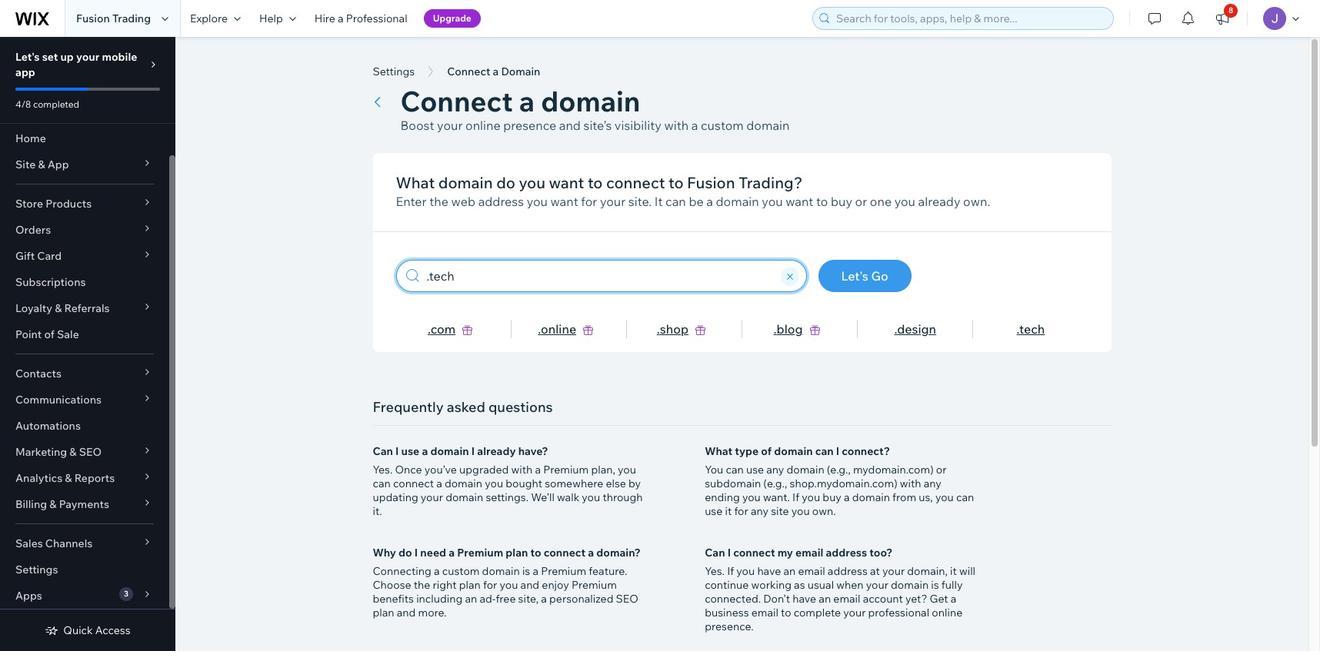 Task type: vqa. For each thing, say whether or not it's contained in the screenshot.


Task type: locate. For each thing, give the bounding box(es) containing it.
automations
[[15, 419, 81, 433]]

1 vertical spatial do
[[399, 546, 412, 560]]

1 vertical spatial already
[[477, 445, 516, 459]]

0 horizontal spatial is
[[522, 565, 530, 579]]

0 vertical spatial can
[[373, 445, 393, 459]]

0 vertical spatial have
[[758, 565, 781, 579]]

premium up 'walk'
[[543, 463, 589, 477]]

& inside marketing & seo dropdown button
[[70, 446, 77, 459]]

gift card
[[15, 249, 62, 263]]

too?
[[870, 546, 893, 560]]

1 vertical spatial online
[[541, 322, 577, 337]]

3 . from the left
[[657, 322, 660, 337]]

can up updating
[[373, 445, 393, 459]]

2 horizontal spatial an
[[819, 593, 831, 606]]

0 horizontal spatial what
[[396, 173, 435, 192]]

help button
[[250, 0, 305, 37]]

1 vertical spatial connect
[[401, 84, 513, 119]]

don't
[[764, 593, 790, 606]]

for inside the 'why do i need a premium plan to connect a domain? connecting a custom domain is a premium feature. choose the right plan for you and enjoy premium benefits including an ad-free site, a personalized seo plan and more.'
[[483, 579, 497, 593]]

1 vertical spatial settings
[[15, 563, 58, 577]]

email right my
[[796, 546, 824, 560]]

can up continue
[[705, 546, 725, 560]]

seo
[[79, 446, 102, 459], [616, 593, 639, 606]]

marketing & seo
[[15, 446, 102, 459]]

what for what domain do you want to connect to fusion trading?
[[396, 173, 435, 192]]

address inside what domain do you want to connect to fusion trading? enter the web address you want for your site. it can be a domain you want to buy or one you already own.
[[478, 194, 524, 209]]

& for loyalty
[[55, 302, 62, 316]]

your right up
[[76, 50, 99, 64]]

billing
[[15, 498, 47, 512]]

0 vertical spatial address
[[478, 194, 524, 209]]

buy inside what domain do you want to connect to fusion trading? enter the web address you want for your site. it can be a domain you want to buy or one you already own.
[[831, 194, 853, 209]]

it left will
[[950, 565, 957, 579]]

1 horizontal spatial with
[[664, 118, 689, 133]]

0 horizontal spatial of
[[44, 328, 55, 342]]

& right loyalty
[[55, 302, 62, 316]]

with inside can i use a domain i already have? yes. once you've upgraded with a premium plan, you can connect a domain you bought somewhere else by updating your domain settings. we'll walk you through it.
[[511, 463, 533, 477]]

2 horizontal spatial plan
[[506, 546, 528, 560]]

0 vertical spatial if
[[793, 491, 800, 505]]

custom down need
[[442, 565, 480, 579]]

the left right
[[414, 579, 430, 593]]

& up analytics & reports
[[70, 446, 77, 459]]

2 horizontal spatial for
[[734, 505, 749, 519]]

for
[[581, 194, 597, 209], [734, 505, 749, 519], [483, 579, 497, 593]]

1 horizontal spatial and
[[521, 579, 540, 593]]

0 horizontal spatial yes.
[[373, 463, 393, 477]]

buy left one
[[831, 194, 853, 209]]

. for online
[[538, 322, 541, 337]]

and left enjoy
[[521, 579, 540, 593]]

2 horizontal spatial and
[[559, 118, 581, 133]]

1 vertical spatial use
[[746, 463, 764, 477]]

1 vertical spatial fusion
[[687, 173, 735, 192]]

0 horizontal spatial own.
[[813, 505, 836, 519]]

yes. left once
[[373, 463, 393, 477]]

of
[[44, 328, 55, 342], [761, 445, 772, 459]]

0 vertical spatial or
[[855, 194, 868, 209]]

connect up site. on the top left of the page
[[606, 173, 665, 192]]

custom
[[701, 118, 744, 133], [442, 565, 480, 579]]

1 . from the left
[[428, 322, 431, 337]]

already right one
[[919, 194, 961, 209]]

an left when
[[819, 593, 831, 606]]

1 vertical spatial let's
[[842, 269, 869, 284]]

0 vertical spatial already
[[919, 194, 961, 209]]

1 horizontal spatial seo
[[616, 593, 639, 606]]

a right the visibility
[[692, 118, 698, 133]]

connect inside connect a domain boost your online presence and site's visibility with a custom domain
[[401, 84, 513, 119]]

let's inside button
[[842, 269, 869, 284]]

of inside sidebar element
[[44, 328, 55, 342]]

1 horizontal spatial already
[[919, 194, 961, 209]]

0 vertical spatial for
[[581, 194, 597, 209]]

domain,
[[908, 565, 948, 579]]

1 vertical spatial custom
[[442, 565, 480, 579]]

if up connected.
[[727, 565, 734, 579]]

of left "sale"
[[44, 328, 55, 342]]

seo up reports
[[79, 446, 102, 459]]

connect left my
[[734, 546, 775, 560]]

billing & payments button
[[0, 492, 169, 518]]

0 horizontal spatial an
[[465, 593, 477, 606]]

1 vertical spatial of
[[761, 445, 772, 459]]

email
[[796, 546, 824, 560], [798, 565, 825, 579], [834, 593, 861, 606], [752, 606, 779, 620]]

.
[[428, 322, 431, 337], [538, 322, 541, 337], [657, 322, 660, 337], [774, 322, 777, 337], [895, 322, 897, 337], [1017, 322, 1020, 337]]

you inside the 'why do i need a premium plan to connect a domain? connecting a custom domain is a premium feature. choose the right plan for you and enjoy premium benefits including an ad-free site, a personalized seo plan and more.'
[[500, 579, 518, 593]]

Search for tools, apps, help & more... field
[[832, 8, 1109, 29]]

let's up app
[[15, 50, 40, 64]]

you've
[[425, 463, 457, 477]]

we'll
[[531, 491, 555, 505]]

app
[[15, 65, 35, 79]]

1 vertical spatial for
[[734, 505, 749, 519]]

quick access button
[[45, 624, 131, 638]]

with
[[664, 118, 689, 133], [511, 463, 533, 477], [900, 477, 922, 491]]

connect left domain
[[447, 65, 491, 78]]

1 horizontal spatial what
[[705, 445, 733, 459]]

why do i need a premium plan to connect a domain? connecting a custom domain is a premium feature. choose the right plan for you and enjoy premium benefits including an ad-free site, a personalized seo plan and more.
[[373, 546, 641, 620]]

0 vertical spatial fusion
[[76, 12, 110, 25]]

what inside what type of domain can i connect? you can use any domain (e.g., mydomain.com) or subdomain (e.g., shop.mydomain.com) with any ending you want. if you buy a domain from us, you can use it for any site you own.
[[705, 445, 733, 459]]

yes.
[[373, 463, 393, 477], [705, 565, 725, 579]]

for left site. on the top left of the page
[[581, 194, 597, 209]]

& for billing
[[49, 498, 57, 512]]

(e.g., down connect?
[[827, 463, 851, 477]]

2 . from the left
[[538, 322, 541, 337]]

1 vertical spatial seo
[[616, 593, 639, 606]]

1 horizontal spatial it
[[950, 565, 957, 579]]

0 horizontal spatial if
[[727, 565, 734, 579]]

a inside what domain do you want to connect to fusion trading? enter the web address you want for your site. it can be a domain you want to buy or one you already own.
[[707, 194, 713, 209]]

a right the site,
[[541, 593, 547, 606]]

1 vertical spatial plan
[[459, 579, 481, 593]]

fusion inside what domain do you want to connect to fusion trading? enter the web address you want for your site. it can be a domain you want to buy or one you already own.
[[687, 173, 735, 192]]

0 horizontal spatial plan
[[373, 606, 394, 620]]

settings down professional
[[373, 65, 415, 78]]

1 vertical spatial own.
[[813, 505, 836, 519]]

what inside what domain do you want to connect to fusion trading? enter the web address you want for your site. it can be a domain you want to buy or one you already own.
[[396, 173, 435, 192]]

1 horizontal spatial let's
[[842, 269, 869, 284]]

site's
[[584, 118, 612, 133]]

point of sale link
[[0, 322, 169, 348]]

what type of domain can i connect? you can use any domain (e.g., mydomain.com) or subdomain (e.g., shop.mydomain.com) with any ending you want. if you buy a domain from us, you can use it for any site you own.
[[705, 445, 975, 519]]

fusion left trading
[[76, 12, 110, 25]]

subscriptions link
[[0, 269, 169, 296]]

contacts button
[[0, 361, 169, 387]]

address
[[478, 194, 524, 209], [826, 546, 867, 560], [828, 565, 868, 579]]

0 horizontal spatial have
[[758, 565, 781, 579]]

1 horizontal spatial an
[[784, 565, 796, 579]]

1 vertical spatial or
[[936, 463, 947, 477]]

0 horizontal spatial for
[[483, 579, 497, 593]]

channels
[[45, 537, 93, 551]]

2 horizontal spatial use
[[746, 463, 764, 477]]

1 horizontal spatial of
[[761, 445, 772, 459]]

a
[[338, 12, 344, 25], [493, 65, 499, 78], [519, 84, 535, 119], [692, 118, 698, 133], [707, 194, 713, 209], [422, 445, 428, 459], [535, 463, 541, 477], [436, 477, 442, 491], [844, 491, 850, 505], [449, 546, 455, 560], [588, 546, 594, 560], [434, 565, 440, 579], [533, 565, 539, 579], [541, 593, 547, 606], [951, 593, 957, 606]]

. for shop
[[657, 322, 660, 337]]

& inside the billing & payments dropdown button
[[49, 498, 57, 512]]

or
[[855, 194, 868, 209], [936, 463, 947, 477]]

connect a domain button
[[440, 60, 548, 83]]

address right the web
[[478, 194, 524, 209]]

2 vertical spatial use
[[705, 505, 723, 519]]

account
[[863, 593, 903, 606]]

enjoy
[[542, 579, 569, 593]]

for left the site,
[[483, 579, 497, 593]]

benefits
[[373, 593, 414, 606]]

1 vertical spatial what
[[705, 445, 733, 459]]

& for site
[[38, 158, 45, 172]]

0 vertical spatial the
[[430, 194, 449, 209]]

1 vertical spatial can
[[705, 546, 725, 560]]

0 vertical spatial let's
[[15, 50, 40, 64]]

presence.
[[705, 620, 754, 634]]

1 vertical spatial and
[[521, 579, 540, 593]]

&
[[38, 158, 45, 172], [55, 302, 62, 316], [70, 446, 77, 459], [65, 472, 72, 486], [49, 498, 57, 512]]

a down connect?
[[844, 491, 850, 505]]

0 horizontal spatial it
[[725, 505, 732, 519]]

is inside can i connect my email address too? yes. if you have an email address at your domain, it will continue working as usual when your domain is fully connected. don't have an email account yet? get a business email to complete your professional online presence.
[[931, 579, 939, 593]]

subdomain
[[705, 477, 761, 491]]

to inside the 'why do i need a premium plan to connect a domain? connecting a custom domain is a premium feature. choose the right plan for you and enjoy premium benefits including an ad-free site, a personalized seo plan and more.'
[[531, 546, 542, 560]]

the inside the 'why do i need a premium plan to connect a domain? connecting a custom domain is a premium feature. choose the right plan for you and enjoy premium benefits including an ad-free site, a personalized seo plan and more.'
[[414, 579, 430, 593]]

let's for let's go
[[842, 269, 869, 284]]

custom up what domain do you want to connect to fusion trading? enter the web address you want for your site. it can be a domain you want to buy or one you already own.
[[701, 118, 744, 133]]

(e.g.,
[[827, 463, 851, 477], [764, 477, 788, 491]]

& inside analytics & reports popup button
[[65, 472, 72, 486]]

plan up free
[[506, 546, 528, 560]]

0 vertical spatial what
[[396, 173, 435, 192]]

what up enter on the top left of page
[[396, 173, 435, 192]]

1 horizontal spatial if
[[793, 491, 800, 505]]

0 vertical spatial and
[[559, 118, 581, 133]]

2 horizontal spatial online
[[932, 606, 963, 620]]

0 horizontal spatial or
[[855, 194, 868, 209]]

have right don't
[[793, 593, 817, 606]]

0 horizontal spatial use
[[401, 445, 420, 459]]

2 horizontal spatial with
[[900, 477, 922, 491]]

your down you've
[[421, 491, 443, 505]]

buy right site
[[823, 491, 842, 505]]

1 vertical spatial it
[[950, 565, 957, 579]]

(e.g., up site
[[764, 477, 788, 491]]

i inside what type of domain can i connect? you can use any domain (e.g., mydomain.com) or subdomain (e.g., shop.mydomain.com) with any ending you want. if you buy a domain from us, you can use it for any site you own.
[[836, 445, 840, 459]]

else
[[606, 477, 626, 491]]

seo down "feature."
[[616, 593, 639, 606]]

and
[[559, 118, 581, 133], [521, 579, 540, 593], [397, 606, 416, 620]]

domain
[[541, 84, 641, 119], [747, 118, 790, 133], [438, 173, 493, 192], [716, 194, 759, 209], [431, 445, 469, 459], [774, 445, 813, 459], [787, 463, 825, 477], [445, 477, 483, 491], [446, 491, 484, 505], [853, 491, 890, 505], [482, 565, 520, 579], [891, 579, 929, 593]]

can inside can i use a domain i already have? yes. once you've upgraded with a premium plan, you can connect a domain you bought somewhere else by updating your domain settings. we'll walk you through it.
[[373, 445, 393, 459]]

when
[[837, 579, 864, 593]]

0 horizontal spatial and
[[397, 606, 416, 620]]

1 horizontal spatial settings
[[373, 65, 415, 78]]

6 . from the left
[[1017, 322, 1020, 337]]

5 . from the left
[[895, 322, 897, 337]]

to inside can i connect my email address too? yes. if you have an email address at your domain, it will continue working as usual when your domain is fully connected. don't have an email account yet? get a business email to complete your professional online presence.
[[781, 606, 792, 620]]

4 . from the left
[[774, 322, 777, 337]]

upgrade button
[[424, 9, 481, 28]]

let's inside let's set up your mobile app
[[15, 50, 40, 64]]

plan
[[506, 546, 528, 560], [459, 579, 481, 593], [373, 606, 394, 620]]

store products button
[[0, 191, 169, 217]]

is inside the 'why do i need a premium plan to connect a domain? connecting a custom domain is a premium feature. choose the right plan for you and enjoy premium benefits including an ad-free site, a personalized seo plan and more.'
[[522, 565, 530, 579]]

0 vertical spatial yes.
[[373, 463, 393, 477]]

what up you
[[705, 445, 733, 459]]

use down 'type' on the right of page
[[746, 463, 764, 477]]

i up continue
[[728, 546, 731, 560]]

or left one
[[855, 194, 868, 209]]

want.
[[763, 491, 790, 505]]

your right boost
[[437, 118, 463, 133]]

2 vertical spatial online
[[932, 606, 963, 620]]

1 horizontal spatial fusion
[[687, 173, 735, 192]]

bought
[[506, 477, 543, 491]]

a right be
[[707, 194, 713, 209]]

loyalty & referrals button
[[0, 296, 169, 322]]

connect for domain
[[401, 84, 513, 119]]

settings link
[[0, 557, 169, 583]]

use
[[401, 445, 420, 459], [746, 463, 764, 477], [705, 505, 723, 519]]

plan,
[[591, 463, 616, 477]]

0 horizontal spatial seo
[[79, 446, 102, 459]]

0 horizontal spatial do
[[399, 546, 412, 560]]

1 horizontal spatial custom
[[701, 118, 744, 133]]

connect inside can i connect my email address too? yes. if you have an email address at your domain, it will continue working as usual when your domain is fully connected. don't have an email account yet? get a business email to complete your professional online presence.
[[734, 546, 775, 560]]

1 horizontal spatial can
[[705, 546, 725, 560]]

you
[[705, 463, 724, 477]]

. online
[[538, 322, 577, 337]]

4/8
[[15, 99, 31, 110]]

i inside can i connect my email address too? yes. if you have an email address at your domain, it will continue working as usual when your domain is fully connected. don't have an email account yet? get a business email to complete your professional online presence.
[[728, 546, 731, 560]]

connect left 'upgraded'
[[393, 477, 434, 491]]

domain inside the 'why do i need a premium plan to connect a domain? connecting a custom domain is a premium feature. choose the right plan for you and enjoy premium benefits including an ad-free site, a personalized seo plan and more.'
[[482, 565, 520, 579]]

. for com
[[428, 322, 431, 337]]

0 vertical spatial own.
[[964, 194, 991, 209]]

1 horizontal spatial yes.
[[705, 565, 725, 579]]

0 vertical spatial buy
[[831, 194, 853, 209]]

yes. up connected.
[[705, 565, 725, 579]]

reports
[[74, 472, 115, 486]]

a left domain
[[493, 65, 499, 78]]

can right you
[[726, 463, 744, 477]]

with down have?
[[511, 463, 533, 477]]

0 vertical spatial use
[[401, 445, 420, 459]]

site
[[771, 505, 789, 519]]

sale
[[57, 328, 79, 342]]

need
[[420, 546, 446, 560]]

0 horizontal spatial with
[[511, 463, 533, 477]]

frequently asked questions
[[373, 399, 553, 416]]

do
[[496, 173, 516, 192], [399, 546, 412, 560]]

1 horizontal spatial plan
[[459, 579, 481, 593]]

want down trading?
[[786, 194, 814, 209]]

can up it.
[[373, 477, 391, 491]]

1 horizontal spatial own.
[[964, 194, 991, 209]]

online left presence
[[466, 118, 501, 133]]

online inside connect a domain boost your online presence and site's visibility with a custom domain
[[466, 118, 501, 133]]

and left site's
[[559, 118, 581, 133]]

yes. inside can i connect my email address too? yes. if you have an email address at your domain, it will continue working as usual when your domain is fully connected. don't have an email account yet? get a business email to complete your professional online presence.
[[705, 565, 725, 579]]

& right the billing
[[49, 498, 57, 512]]

store
[[15, 197, 43, 211]]

connect up enjoy
[[544, 546, 586, 560]]

with right the visibility
[[664, 118, 689, 133]]

i up 'upgraded'
[[472, 445, 475, 459]]

use up once
[[401, 445, 420, 459]]

of right 'type' on the right of page
[[761, 445, 772, 459]]

settings.
[[486, 491, 529, 505]]

0 vertical spatial it
[[725, 505, 732, 519]]

to
[[588, 173, 603, 192], [669, 173, 684, 192], [817, 194, 828, 209], [531, 546, 542, 560], [781, 606, 792, 620]]

explore
[[190, 12, 228, 25]]

personalized
[[550, 593, 614, 606]]

plan down choose at the left bottom of the page
[[373, 606, 394, 620]]

from
[[893, 491, 917, 505]]

1 vertical spatial have
[[793, 593, 817, 606]]

a right get
[[951, 593, 957, 606]]

if right the want.
[[793, 491, 800, 505]]

connect inside button
[[447, 65, 491, 78]]

feature.
[[589, 565, 627, 579]]

fusion up be
[[687, 173, 735, 192]]

can inside what domain do you want to connect to fusion trading? enter the web address you want for your site. it can be a domain you want to buy or one you already own.
[[666, 194, 686, 209]]

0 vertical spatial of
[[44, 328, 55, 342]]

or right the mydomain.com)
[[936, 463, 947, 477]]

0 horizontal spatial can
[[373, 445, 393, 459]]

0 horizontal spatial fusion
[[76, 12, 110, 25]]

connect a domain
[[447, 65, 541, 78]]

& inside loyalty & referrals dropdown button
[[55, 302, 62, 316]]

seo inside the 'why do i need a premium plan to connect a domain? connecting a custom domain is a premium feature. choose the right plan for you and enjoy premium benefits including an ad-free site, a personalized seo plan and more.'
[[616, 593, 639, 606]]

it inside what type of domain can i connect? you can use any domain (e.g., mydomain.com) or subdomain (e.g., shop.mydomain.com) with any ending you want. if you buy a domain from us, you can use it for any site you own.
[[725, 505, 732, 519]]

for down 'subdomain'
[[734, 505, 749, 519]]

0 horizontal spatial settings
[[15, 563, 58, 577]]

0 horizontal spatial online
[[466, 118, 501, 133]]

connect down 'connect a domain' button in the left of the page
[[401, 84, 513, 119]]

2 vertical spatial and
[[397, 606, 416, 620]]

address left at
[[828, 565, 868, 579]]

a down need
[[434, 565, 440, 579]]

can inside can i connect my email address too? yes. if you have an email address at your domain, it will continue working as usual when your domain is fully connected. don't have an email account yet? get a business email to complete your professional online presence.
[[705, 546, 725, 560]]

address for email
[[828, 565, 868, 579]]

what
[[396, 173, 435, 192], [705, 445, 733, 459]]

use inside can i use a domain i already have? yes. once you've upgraded with a premium plan, you can connect a domain you bought somewhere else by updating your domain settings. we'll walk you through it.
[[401, 445, 420, 459]]

& inside site & app popup button
[[38, 158, 45, 172]]

loyalty
[[15, 302, 52, 316]]

& for analytics
[[65, 472, 72, 486]]

1 horizontal spatial or
[[936, 463, 947, 477]]

you inside can i connect my email address too? yes. if you have an email address at your domain, it will continue working as usual when your domain is fully connected. don't have an email account yet? get a business email to complete your professional online presence.
[[737, 565, 755, 579]]

0 vertical spatial online
[[466, 118, 501, 133]]

your right at
[[883, 565, 905, 579]]

can inside can i use a domain i already have? yes. once you've upgraded with a premium plan, you can connect a domain you bought somewhere else by updating your domain settings. we'll walk you through it.
[[373, 477, 391, 491]]

for inside what domain do you want to connect to fusion trading? enter the web address you want for your site. it can be a domain you want to buy or one you already own.
[[581, 194, 597, 209]]

address for want
[[478, 194, 524, 209]]

can right the it
[[666, 194, 686, 209]]

have down my
[[758, 565, 781, 579]]

2 vertical spatial for
[[483, 579, 497, 593]]

trading
[[112, 12, 151, 25]]

i left need
[[415, 546, 418, 560]]

an left ad-
[[465, 593, 477, 606]]

1 vertical spatial if
[[727, 565, 734, 579]]

analytics
[[15, 472, 62, 486]]

connect inside what domain do you want to connect to fusion trading? enter the web address you want for your site. it can be a domain you want to buy or one you already own.
[[606, 173, 665, 192]]

1 horizontal spatial for
[[581, 194, 597, 209]]

settings down sales
[[15, 563, 58, 577]]

if inside what type of domain can i connect? you can use any domain (e.g., mydomain.com) or subdomain (e.g., shop.mydomain.com) with any ending you want. if you buy a domain from us, you can use it for any site you own.
[[793, 491, 800, 505]]

online down e.g. mystunningwebsite.com field
[[541, 322, 577, 337]]

address up when
[[826, 546, 867, 560]]

updating
[[373, 491, 418, 505]]

yes. inside can i use a domain i already have? yes. once you've upgraded with a premium plan, you can connect a domain you bought somewhere else by updating your domain settings. we'll walk you through it.
[[373, 463, 393, 477]]

0 vertical spatial connect
[[447, 65, 491, 78]]

0 horizontal spatial (e.g.,
[[764, 477, 788, 491]]

0 horizontal spatial already
[[477, 445, 516, 459]]

already inside what domain do you want to connect to fusion trading? enter the web address you want for your site. it can be a domain you want to buy or one you already own.
[[919, 194, 961, 209]]

0 horizontal spatial let's
[[15, 50, 40, 64]]

the inside what domain do you want to connect to fusion trading? enter the web address you want for your site. it can be a domain you want to buy or one you already own.
[[430, 194, 449, 209]]



Task type: describe. For each thing, give the bounding box(es) containing it.
shop
[[660, 322, 689, 337]]

up
[[60, 50, 74, 64]]

can i use a domain i already have? yes. once you've upgraded with a premium plan, you can connect a domain you bought somewhere else by updating your domain settings. we'll walk you through it.
[[373, 445, 643, 519]]

why
[[373, 546, 396, 560]]

apps
[[15, 589, 42, 603]]

billing & payments
[[15, 498, 109, 512]]

analytics & reports
[[15, 472, 115, 486]]

can up shop.mydomain.com)
[[816, 445, 834, 459]]

it inside can i connect my email address too? yes. if you have an email address at your domain, it will continue working as usual when your domain is fully connected. don't have an email account yet? get a business email to complete your professional online presence.
[[950, 565, 957, 579]]

with inside what type of domain can i connect? you can use any domain (e.g., mydomain.com) or subdomain (e.g., shop.mydomain.com) with any ending you want. if you buy a domain from us, you can use it for any site you own.
[[900, 477, 922, 491]]

loyalty & referrals
[[15, 302, 110, 316]]

home
[[15, 132, 46, 145]]

as
[[794, 579, 805, 593]]

marketing & seo button
[[0, 439, 169, 466]]

email left when
[[798, 565, 825, 579]]

for inside what type of domain can i connect? you can use any domain (e.g., mydomain.com) or subdomain (e.g., shop.mydomain.com) with any ending you want. if you buy a domain from us, you can use it for any site you own.
[[734, 505, 749, 519]]

i up once
[[396, 445, 399, 459]]

own. inside what domain do you want to connect to fusion trading? enter the web address you want for your site. it can be a domain you want to buy or one you already own.
[[964, 194, 991, 209]]

a up "feature."
[[588, 546, 594, 560]]

sales
[[15, 537, 43, 551]]

go
[[871, 269, 889, 284]]

connect a domain boost your online presence and site's visibility with a custom domain
[[401, 84, 790, 133]]

fusion trading
[[76, 12, 151, 25]]

your inside let's set up your mobile app
[[76, 50, 99, 64]]

access
[[95, 624, 131, 638]]

more.
[[418, 606, 447, 620]]

yet?
[[906, 593, 928, 606]]

premium right enjoy
[[572, 579, 617, 593]]

usual
[[808, 579, 834, 593]]

com
[[431, 322, 456, 337]]

quick
[[63, 624, 93, 638]]

or inside what domain do you want to connect to fusion trading? enter the web address you want for your site. it can be a domain you want to buy or one you already own.
[[855, 194, 868, 209]]

shop.mydomain.com)
[[790, 477, 898, 491]]

any left site
[[751, 505, 769, 519]]

professional
[[869, 606, 930, 620]]

a right "hire"
[[338, 12, 344, 25]]

1 horizontal spatial have
[[793, 593, 817, 606]]

3
[[124, 589, 129, 600]]

working
[[751, 579, 792, 593]]

mydomain.com)
[[853, 463, 934, 477]]

site,
[[518, 593, 539, 606]]

want left site. on the top left of the page
[[551, 194, 579, 209]]

visibility
[[615, 118, 662, 133]]

. com
[[428, 322, 456, 337]]

site
[[15, 158, 36, 172]]

connected.
[[705, 593, 761, 606]]

a left enjoy
[[533, 565, 539, 579]]

can for can i connect my email address too? yes. if you have an email address at your domain, it will continue working as usual when your domain is fully connected. don't have an email account yet? get a business email to complete your professional online presence.
[[705, 546, 725, 560]]

products
[[46, 197, 92, 211]]

a right once
[[436, 477, 442, 491]]

what for what type of domain can i connect?
[[705, 445, 733, 459]]

a right need
[[449, 546, 455, 560]]

online inside can i connect my email address too? yes. if you have an email address at your domain, it will continue working as usual when your domain is fully connected. don't have an email account yet? get a business email to complete your professional online presence.
[[932, 606, 963, 620]]

any up the want.
[[767, 463, 784, 477]]

a up you've
[[422, 445, 428, 459]]

your down when
[[844, 606, 866, 620]]

connecting
[[373, 565, 432, 579]]

web
[[451, 194, 476, 209]]

point of sale
[[15, 328, 79, 342]]

any right from
[[924, 477, 942, 491]]

want down site's
[[549, 173, 584, 192]]

choose
[[373, 579, 411, 593]]

of inside what type of domain can i connect? you can use any domain (e.g., mydomain.com) or subdomain (e.g., shop.mydomain.com) with any ending you want. if you buy a domain from us, you can use it for any site you own.
[[761, 445, 772, 459]]

connect inside the 'why do i need a premium plan to connect a domain? connecting a custom domain is a premium feature. choose the right plan for you and enjoy premium benefits including an ad-free site, a personalized seo plan and more.'
[[544, 546, 586, 560]]

settings inside sidebar element
[[15, 563, 58, 577]]

one
[[870, 194, 892, 209]]

domain inside can i connect my email address too? yes. if you have an email address at your domain, it will continue working as usual when your domain is fully connected. don't have an email account yet? get a business email to complete your professional online presence.
[[891, 579, 929, 593]]

your inside what domain do you want to connect to fusion trading? enter the web address you want for your site. it can be a domain you want to buy or one you already own.
[[600, 194, 626, 209]]

gift card button
[[0, 243, 169, 269]]

upgraded
[[459, 463, 509, 477]]

frequently
[[373, 399, 444, 416]]

can for can i use a domain i already have? yes. once you've upgraded with a premium plan, you can connect a domain you bought somewhere else by updating your domain settings. we'll walk you through it.
[[373, 445, 393, 459]]

custom inside connect a domain boost your online presence and site's visibility with a custom domain
[[701, 118, 744, 133]]

card
[[37, 249, 62, 263]]

sales channels
[[15, 537, 93, 551]]

own. inside what type of domain can i connect? you can use any domain (e.g., mydomain.com) or subdomain (e.g., shop.mydomain.com) with any ending you want. if you buy a domain from us, you can use it for any site you own.
[[813, 505, 836, 519]]

somewhere
[[545, 477, 604, 491]]

. shop
[[657, 322, 689, 337]]

a inside what type of domain can i connect? you can use any domain (e.g., mydomain.com) or subdomain (e.g., shop.mydomain.com) with any ending you want. if you buy a domain from us, you can use it for any site you own.
[[844, 491, 850, 505]]

continue
[[705, 579, 749, 593]]

do inside the 'why do i need a premium plan to connect a domain? connecting a custom domain is a premium feature. choose the right plan for you and enjoy premium benefits including an ad-free site, a personalized seo plan and more.'
[[399, 546, 412, 560]]

let's set up your mobile app
[[15, 50, 137, 79]]

connect inside can i use a domain i already have? yes. once you've upgraded with a premium plan, you can connect a domain you bought somewhere else by updating your domain settings. we'll walk you through it.
[[393, 477, 434, 491]]

with inside connect a domain boost your online presence and site's visibility with a custom domain
[[664, 118, 689, 133]]

quick access
[[63, 624, 131, 638]]

premium up "personalized"
[[541, 565, 587, 579]]

blog
[[777, 322, 803, 337]]

. for design
[[895, 322, 897, 337]]

professional
[[346, 12, 408, 25]]

let's go
[[842, 269, 889, 284]]

it.
[[373, 505, 382, 519]]

your inside connect a domain boost your online presence and site's visibility with a custom domain
[[437, 118, 463, 133]]

presence
[[503, 118, 557, 133]]

mobile
[[102, 50, 137, 64]]

a inside button
[[493, 65, 499, 78]]

boost
[[401, 118, 434, 133]]

and inside connect a domain boost your online presence and site's visibility with a custom domain
[[559, 118, 581, 133]]

can right us,
[[957, 491, 975, 505]]

. for blog
[[774, 322, 777, 337]]

buy inside what type of domain can i connect? you can use any domain (e.g., mydomain.com) or subdomain (e.g., shop.mydomain.com) with any ending you want. if you buy a domain from us, you can use it for any site you own.
[[823, 491, 842, 505]]

0 vertical spatial plan
[[506, 546, 528, 560]]

1 horizontal spatial use
[[705, 505, 723, 519]]

once
[[395, 463, 422, 477]]

questions
[[489, 399, 553, 416]]

a down domain
[[519, 84, 535, 119]]

2 vertical spatial plan
[[373, 606, 394, 620]]

site & app button
[[0, 152, 169, 178]]

connect for domain
[[447, 65, 491, 78]]

e.g. mystunningwebsite.com field
[[422, 261, 778, 292]]

hire a professional
[[315, 12, 408, 25]]

let's for let's set up your mobile app
[[15, 50, 40, 64]]

or inside what type of domain can i connect? you can use any domain (e.g., mydomain.com) or subdomain (e.g., shop.mydomain.com) with any ending you want. if you buy a domain from us, you can use it for any site you own.
[[936, 463, 947, 477]]

a inside can i connect my email address too? yes. if you have an email address at your domain, it will continue working as usual when your domain is fully connected. don't have an email account yet? get a business email to complete your professional online presence.
[[951, 593, 957, 606]]

including
[[416, 593, 463, 606]]

your inside can i use a domain i already have? yes. once you've upgraded with a premium plan, you can connect a domain you bought somewhere else by updating your domain settings. we'll walk you through it.
[[421, 491, 443, 505]]

do inside what domain do you want to connect to fusion trading? enter the web address you want for your site. it can be a domain you want to buy or one you already own.
[[496, 173, 516, 192]]

if inside can i connect my email address too? yes. if you have an email address at your domain, it will continue working as usual when your domain is fully connected. don't have an email account yet? get a business email to complete your professional online presence.
[[727, 565, 734, 579]]

payments
[[59, 498, 109, 512]]

premium inside can i use a domain i already have? yes. once you've upgraded with a premium plan, you can connect a domain you bought somewhere else by updating your domain settings. we'll walk you through it.
[[543, 463, 589, 477]]

an inside the 'why do i need a premium plan to connect a domain? connecting a custom domain is a premium feature. choose the right plan for you and enjoy premium benefits including an ad-free site, a personalized seo plan and more.'
[[465, 593, 477, 606]]

& for marketing
[[70, 446, 77, 459]]

i inside the 'why do i need a premium plan to connect a domain? connecting a custom domain is a premium feature. choose the right plan for you and enjoy premium benefits including an ad-free site, a personalized seo plan and more.'
[[415, 546, 418, 560]]

site & app
[[15, 158, 69, 172]]

. tech
[[1017, 322, 1045, 337]]

free
[[496, 593, 516, 606]]

email left account
[[834, 593, 861, 606]]

trading?
[[739, 173, 803, 192]]

us,
[[919, 491, 933, 505]]

a down have?
[[535, 463, 541, 477]]

what domain do you want to connect to fusion trading? enter the web address you want for your site. it can be a domain you want to buy or one you already own.
[[396, 173, 991, 209]]

ad-
[[480, 593, 496, 606]]

8 button
[[1206, 0, 1240, 37]]

analytics & reports button
[[0, 466, 169, 492]]

4/8 completed
[[15, 99, 79, 110]]

0 vertical spatial settings
[[373, 65, 415, 78]]

upgrade
[[433, 12, 472, 24]]

email down 'working'
[[752, 606, 779, 620]]

hire
[[315, 12, 335, 25]]

seo inside dropdown button
[[79, 446, 102, 459]]

sidebar element
[[0, 37, 175, 652]]

right
[[433, 579, 457, 593]]

1 vertical spatial address
[[826, 546, 867, 560]]

custom inside the 'why do i need a premium plan to connect a domain? connecting a custom domain is a premium feature. choose the right plan for you and enjoy premium benefits including an ad-free site, a personalized seo plan and more.'
[[442, 565, 480, 579]]

orders
[[15, 223, 51, 237]]

let's go button
[[818, 260, 912, 292]]

your right when
[[866, 579, 889, 593]]

get
[[930, 593, 949, 606]]

already inside can i use a domain i already have? yes. once you've upgraded with a premium plan, you can connect a domain you bought somewhere else by updating your domain settings. we'll walk you through it.
[[477, 445, 516, 459]]

1 horizontal spatial (e.g.,
[[827, 463, 851, 477]]

premium up ad-
[[457, 546, 503, 560]]

. for tech
[[1017, 322, 1020, 337]]

complete
[[794, 606, 841, 620]]

referrals
[[64, 302, 110, 316]]

1 horizontal spatial online
[[541, 322, 577, 337]]



